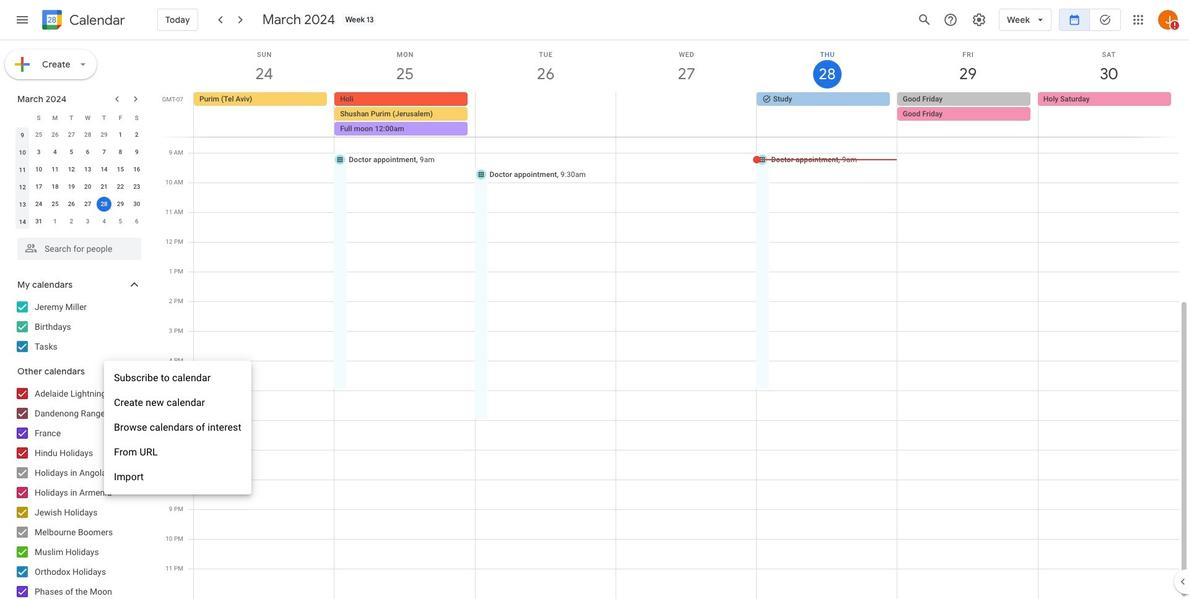 Task type: locate. For each thing, give the bounding box(es) containing it.
row
[[188, 92, 1190, 137], [14, 109, 145, 126], [14, 126, 145, 144], [14, 144, 145, 161], [14, 161, 145, 178], [14, 178, 145, 196], [14, 196, 145, 213], [14, 213, 145, 231]]

12 element
[[64, 162, 79, 177]]

8 element
[[113, 145, 128, 160]]

column header inside march 2024 grid
[[14, 109, 31, 126]]

february 26 element
[[48, 128, 63, 143]]

21 element
[[97, 180, 112, 195]]

23 element
[[129, 180, 144, 195]]

30 element
[[129, 197, 144, 212]]

heading inside "calendar" element
[[67, 13, 125, 28]]

5 element
[[64, 145, 79, 160]]

cell
[[335, 92, 476, 137], [476, 92, 616, 137], [616, 92, 757, 137], [898, 92, 1039, 137], [96, 196, 112, 213]]

Search for people text field
[[25, 238, 134, 260]]

17 element
[[31, 180, 46, 195]]

4 element
[[48, 145, 63, 160]]

heading
[[67, 13, 125, 28]]

main drawer image
[[15, 12, 30, 27]]

april 5 element
[[113, 214, 128, 229]]

calendar element
[[40, 7, 125, 35]]

add calendars. menu
[[104, 361, 251, 495]]

february 29 element
[[97, 128, 112, 143]]

None search field
[[0, 233, 154, 260]]

february 28 element
[[80, 128, 95, 143]]

add other calendars image
[[108, 365, 120, 377]]

grid
[[159, 40, 1190, 600]]

april 3 element
[[80, 214, 95, 229]]

march 2024 grid
[[12, 109, 145, 231]]

row group
[[14, 126, 145, 231]]

18 element
[[48, 180, 63, 195]]

11 element
[[48, 162, 63, 177]]

29 element
[[113, 197, 128, 212]]

column header
[[14, 109, 31, 126]]

26 element
[[64, 197, 79, 212]]

february 25 element
[[31, 128, 46, 143]]

31 element
[[31, 214, 46, 229]]

february 27 element
[[64, 128, 79, 143]]



Task type: describe. For each thing, give the bounding box(es) containing it.
6 element
[[80, 145, 95, 160]]

april 2 element
[[64, 214, 79, 229]]

2 element
[[129, 128, 144, 143]]

april 4 element
[[97, 214, 112, 229]]

7 element
[[97, 145, 112, 160]]

28, today element
[[97, 197, 112, 212]]

13 element
[[80, 162, 95, 177]]

27 element
[[80, 197, 95, 212]]

22 element
[[113, 180, 128, 195]]

14 element
[[97, 162, 112, 177]]

1 element
[[113, 128, 128, 143]]

16 element
[[129, 162, 144, 177]]

cell inside march 2024 grid
[[96, 196, 112, 213]]

20 element
[[80, 180, 95, 195]]

april 6 element
[[129, 214, 144, 229]]

19 element
[[64, 180, 79, 195]]

april 1 element
[[48, 214, 63, 229]]

row group inside march 2024 grid
[[14, 126, 145, 231]]

my calendars list
[[2, 297, 154, 357]]

other calendars list
[[2, 384, 154, 600]]

settings menu image
[[972, 12, 987, 27]]

25 element
[[48, 197, 63, 212]]

24 element
[[31, 197, 46, 212]]

3 element
[[31, 145, 46, 160]]

10 element
[[31, 162, 46, 177]]

9 element
[[129, 145, 144, 160]]

15 element
[[113, 162, 128, 177]]



Task type: vqa. For each thing, say whether or not it's contained in the screenshot.
the "April 6" element
yes



